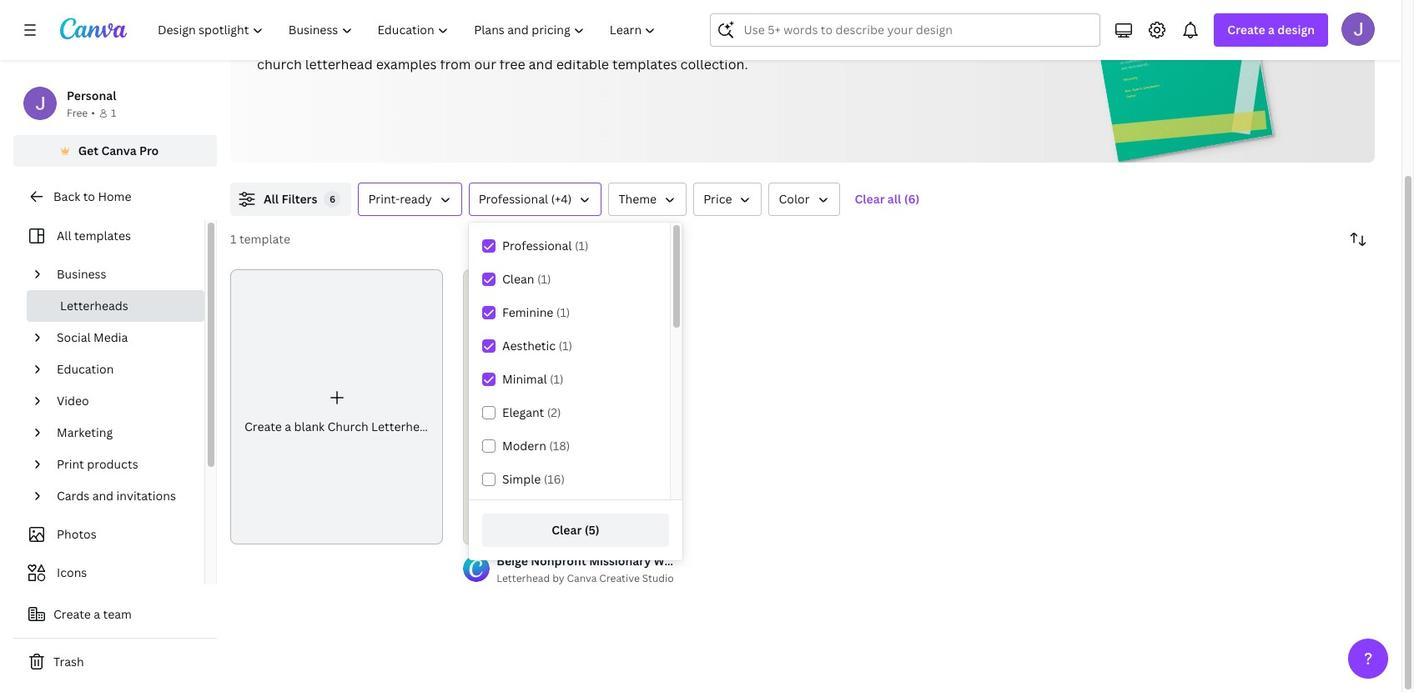 Task type: vqa. For each thing, say whether or not it's contained in the screenshot.
and to the middle
yes



Task type: locate. For each thing, give the bounding box(es) containing it.
clear left all at the top right
[[855, 191, 885, 207]]

canva right by
[[567, 572, 597, 586]]

print products
[[57, 456, 138, 472]]

free •
[[67, 106, 95, 120]]

back to home
[[53, 189, 131, 204]]

create left design
[[1228, 22, 1266, 38]]

1
[[111, 106, 116, 120], [230, 231, 237, 247]]

church
[[328, 419, 369, 435]]

0 vertical spatial canva
[[101, 143, 137, 159]]

send
[[257, 33, 290, 52]]

all left filters in the left top of the page
[[264, 191, 279, 207]]

0 vertical spatial professional
[[479, 191, 548, 207]]

2 vertical spatial and
[[92, 488, 114, 504]]

ready
[[400, 191, 432, 207]]

products
[[87, 456, 138, 472]]

media
[[94, 330, 128, 345]]

education
[[57, 361, 114, 377]]

0 vertical spatial templates
[[612, 55, 677, 73]]

0 horizontal spatial all
[[57, 228, 71, 244]]

clear
[[855, 191, 885, 207], [552, 522, 582, 538]]

our
[[474, 55, 496, 73]]

0 vertical spatial clear
[[855, 191, 885, 207]]

to right back at the top left
[[83, 189, 95, 204]]

free
[[500, 55, 525, 73]]

1 horizontal spatial templates
[[612, 55, 677, 73]]

1 horizontal spatial to
[[567, 33, 580, 52]]

modern (18)
[[502, 438, 570, 454]]

your
[[584, 33, 613, 52]]

modern
[[502, 438, 546, 454]]

1 horizontal spatial 1
[[230, 231, 237, 247]]

by
[[553, 572, 565, 586]]

1 for 1 template
[[230, 231, 237, 247]]

all for all filters
[[264, 191, 279, 207]]

clear (5) button
[[482, 514, 669, 547]]

get canva pro button
[[13, 135, 217, 167]]

(18)
[[549, 438, 570, 454]]

1 vertical spatial create
[[245, 419, 282, 435]]

a left design
[[1268, 22, 1275, 38]]

professional for professional (1)
[[502, 238, 572, 254]]

meaningful
[[318, 33, 390, 52]]

clear inside button
[[552, 522, 582, 538]]

church letterhead templates image
[[1019, 0, 1375, 163], [1081, 0, 1274, 162]]

create left "blank"
[[245, 419, 282, 435]]

cards
[[57, 488, 89, 504]]

photos link
[[23, 519, 194, 551]]

letterhead by canva creative studio
[[497, 572, 674, 586]]

elegant
[[502, 405, 544, 421]]

Sort by button
[[1342, 223, 1375, 256]]

all templates link
[[23, 220, 194, 252]]

0 horizontal spatial letterhead
[[371, 419, 434, 435]]

clean (1)
[[502, 271, 551, 287]]

filters
[[282, 191, 317, 207]]

2 vertical spatial create
[[53, 607, 91, 623]]

professional
[[479, 191, 548, 207], [502, 238, 572, 254]]

0 vertical spatial create
[[1228, 22, 1266, 38]]

letterhead left by
[[497, 572, 550, 586]]

personal
[[67, 88, 116, 103]]

using
[[693, 33, 727, 52]]

create for create a blank church letterhead
[[245, 419, 282, 435]]

create a design button
[[1215, 13, 1329, 47]]

1 vertical spatial a
[[285, 419, 291, 435]]

trash
[[53, 654, 84, 670]]

1 vertical spatial professional
[[502, 238, 572, 254]]

(1) for clean (1)
[[537, 271, 551, 287]]

1 horizontal spatial all
[[264, 191, 279, 207]]

1 left "template"
[[230, 231, 237, 247]]

0 horizontal spatial clear
[[552, 522, 582, 538]]

2 church letterhead templates image from the left
[[1081, 0, 1274, 162]]

1 church letterhead templates image from the left
[[1019, 0, 1375, 163]]

create down icons
[[53, 607, 91, 623]]

1 horizontal spatial clear
[[855, 191, 885, 207]]

and down faith
[[529, 55, 553, 73]]

1 vertical spatial clear
[[552, 522, 582, 538]]

video
[[57, 393, 89, 409]]

0 vertical spatial to
[[567, 33, 580, 52]]

(1) down professional (+4) button
[[575, 238, 589, 254]]

1 horizontal spatial canva
[[567, 572, 597, 586]]

(1)
[[575, 238, 589, 254], [537, 271, 551, 287], [557, 305, 570, 320], [559, 338, 573, 354], [550, 371, 564, 387]]

2 horizontal spatial create
[[1228, 22, 1266, 38]]

all down back at the top left
[[57, 228, 71, 244]]

(1) right the feminine
[[557, 305, 570, 320]]

all for all templates
[[57, 228, 71, 244]]

examples
[[376, 55, 437, 73]]

design
[[1278, 22, 1315, 38]]

to
[[567, 33, 580, 52], [83, 189, 95, 204]]

clear inside button
[[855, 191, 885, 207]]

professional up clean (1)
[[502, 238, 572, 254]]

0 horizontal spatial 1
[[111, 106, 116, 120]]

a for design
[[1268, 22, 1275, 38]]

theme
[[619, 191, 657, 207]]

0 horizontal spatial a
[[94, 607, 100, 623]]

templates inside send out meaningful messages of love and faith to your community using beautiful church letterhead examples from our free and editable templates collection.
[[612, 55, 677, 73]]

trash link
[[13, 646, 217, 679]]

creative
[[599, 572, 640, 586]]

(6)
[[904, 191, 920, 207]]

1 horizontal spatial create
[[245, 419, 282, 435]]

(1) right minimal on the left bottom
[[550, 371, 564, 387]]

templates
[[612, 55, 677, 73], [74, 228, 131, 244]]

marketing
[[57, 425, 113, 441]]

a inside "button"
[[94, 607, 100, 623]]

1 vertical spatial templates
[[74, 228, 131, 244]]

(1) right aesthetic
[[559, 338, 573, 354]]

to up editable
[[567, 33, 580, 52]]

a
[[1268, 22, 1275, 38], [285, 419, 291, 435], [94, 607, 100, 623]]

canva left pro on the top left of page
[[101, 143, 137, 159]]

get
[[78, 143, 99, 159]]

print
[[57, 456, 84, 472]]

create inside "button"
[[53, 607, 91, 623]]

a left "blank"
[[285, 419, 291, 435]]

(1) right clean
[[537, 271, 551, 287]]

(16)
[[544, 471, 565, 487]]

templates down back to home
[[74, 228, 131, 244]]

all templates
[[57, 228, 131, 244]]

1 vertical spatial 1
[[230, 231, 237, 247]]

None search field
[[711, 13, 1101, 47]]

letterhead right church
[[371, 419, 434, 435]]

jacob simon image
[[1342, 13, 1375, 46]]

print-
[[368, 191, 400, 207]]

0 horizontal spatial canva
[[101, 143, 137, 159]]

(1) for minimal (1)
[[550, 371, 564, 387]]

1 vertical spatial all
[[57, 228, 71, 244]]

a inside dropdown button
[[1268, 22, 1275, 38]]

0 vertical spatial 1
[[111, 106, 116, 120]]

professional (+4) button
[[469, 183, 602, 216]]

business
[[57, 266, 106, 282]]

and right cards
[[92, 488, 114, 504]]

1 right •
[[111, 106, 116, 120]]

price button
[[694, 183, 762, 216]]

(1) for professional (1)
[[575, 238, 589, 254]]

professional inside button
[[479, 191, 548, 207]]

0 horizontal spatial create
[[53, 607, 91, 623]]

letterheads
[[60, 298, 128, 314]]

of
[[459, 33, 472, 52]]

faith
[[534, 33, 564, 52]]

create inside dropdown button
[[1228, 22, 1266, 38]]

professional (+4)
[[479, 191, 572, 207]]

(2)
[[547, 405, 561, 421]]

2 horizontal spatial a
[[1268, 22, 1275, 38]]

templates down 'community'
[[612, 55, 677, 73]]

1 vertical spatial to
[[83, 189, 95, 204]]

print-ready button
[[358, 183, 462, 216]]

price
[[704, 191, 732, 207]]

professional left the (+4)
[[479, 191, 548, 207]]

and up free
[[506, 33, 530, 52]]

template
[[239, 231, 290, 247]]

create
[[1228, 22, 1266, 38], [245, 419, 282, 435], [53, 607, 91, 623]]

2 vertical spatial a
[[94, 607, 100, 623]]

0 vertical spatial a
[[1268, 22, 1275, 38]]

beautiful
[[730, 33, 788, 52]]

icons
[[57, 565, 87, 581]]

a left team
[[94, 607, 100, 623]]

clear (5)
[[552, 522, 600, 538]]

clean
[[502, 271, 534, 287]]

0 vertical spatial and
[[506, 33, 530, 52]]

6
[[330, 193, 335, 205]]

clear left the (5)
[[552, 522, 582, 538]]

create a blank church letterhead link
[[230, 270, 443, 545]]

1 vertical spatial letterhead
[[497, 572, 550, 586]]

0 vertical spatial all
[[264, 191, 279, 207]]

aesthetic (1)
[[502, 338, 573, 354]]

1 vertical spatial canva
[[567, 572, 597, 586]]

1 horizontal spatial a
[[285, 419, 291, 435]]



Task type: describe. For each thing, give the bounding box(es) containing it.
6 filter options selected element
[[324, 191, 341, 208]]

studio
[[642, 572, 674, 586]]

social media
[[57, 330, 128, 345]]

Search search field
[[744, 14, 1090, 46]]

1 for 1
[[111, 106, 116, 120]]

team
[[103, 607, 132, 623]]

business link
[[50, 259, 194, 290]]

blank
[[294, 419, 325, 435]]

create for create a design
[[1228, 22, 1266, 38]]

social
[[57, 330, 91, 345]]

clear for clear (5)
[[552, 522, 582, 538]]

all
[[888, 191, 902, 207]]

editable
[[556, 55, 609, 73]]

feminine
[[502, 305, 554, 320]]

(1) for aesthetic (1)
[[559, 338, 573, 354]]

create a team button
[[13, 598, 217, 632]]

cards and invitations
[[57, 488, 176, 504]]

all filters
[[264, 191, 317, 207]]

1 horizontal spatial letterhead
[[497, 572, 550, 586]]

icons link
[[23, 557, 194, 589]]

create for create a team
[[53, 607, 91, 623]]

(5)
[[585, 522, 600, 538]]

simple
[[502, 471, 541, 487]]

minimal
[[502, 371, 547, 387]]

get canva pro
[[78, 143, 159, 159]]

free
[[67, 106, 88, 120]]

elegant (2)
[[502, 405, 561, 421]]

beige nonprofit missionary work classy minimalist charity letterhead image
[[463, 270, 676, 545]]

photos
[[57, 527, 97, 542]]

community
[[616, 33, 690, 52]]

color button
[[769, 183, 840, 216]]

clear all (6) button
[[847, 183, 928, 216]]

0 vertical spatial letterhead
[[371, 419, 434, 435]]

aesthetic
[[502, 338, 556, 354]]

letterhead by canva creative studio link
[[497, 571, 676, 588]]

marketing link
[[50, 417, 194, 449]]

cards and invitations link
[[50, 481, 194, 512]]

canva inside button
[[101, 143, 137, 159]]

back
[[53, 189, 80, 204]]

create a blank church letterhead
[[245, 419, 434, 435]]

video link
[[50, 386, 194, 417]]

pro
[[139, 143, 159, 159]]

a for blank
[[285, 419, 291, 435]]

•
[[91, 106, 95, 120]]

create a blank church letterhead element
[[230, 270, 443, 545]]

social media link
[[50, 322, 194, 354]]

love
[[476, 33, 503, 52]]

a for team
[[94, 607, 100, 623]]

simple (16)
[[502, 471, 565, 487]]

education link
[[50, 354, 194, 386]]

create a team
[[53, 607, 132, 623]]

invitations
[[116, 488, 176, 504]]

professional for professional (+4)
[[479, 191, 548, 207]]

church
[[257, 55, 302, 73]]

(1) for feminine (1)
[[557, 305, 570, 320]]

top level navigation element
[[147, 13, 670, 47]]

send out meaningful messages of love and faith to your community using beautiful church letterhead examples from our free and editable templates collection.
[[257, 33, 788, 73]]

0 horizontal spatial templates
[[74, 228, 131, 244]]

0 horizontal spatial to
[[83, 189, 95, 204]]

minimal (1)
[[502, 371, 564, 387]]

clear for clear all (6)
[[855, 191, 885, 207]]

messages
[[394, 33, 456, 52]]

print-ready
[[368, 191, 432, 207]]

1 vertical spatial and
[[529, 55, 553, 73]]

create a design
[[1228, 22, 1315, 38]]

1 template
[[230, 231, 290, 247]]

print products link
[[50, 449, 194, 481]]

back to home link
[[13, 180, 217, 214]]

feminine (1)
[[502, 305, 570, 320]]

to inside send out meaningful messages of love and faith to your community using beautiful church letterhead examples from our free and editable templates collection.
[[567, 33, 580, 52]]

clear all (6)
[[855, 191, 920, 207]]

professional (1)
[[502, 238, 589, 254]]

letterhead
[[305, 55, 373, 73]]

color
[[779, 191, 810, 207]]



